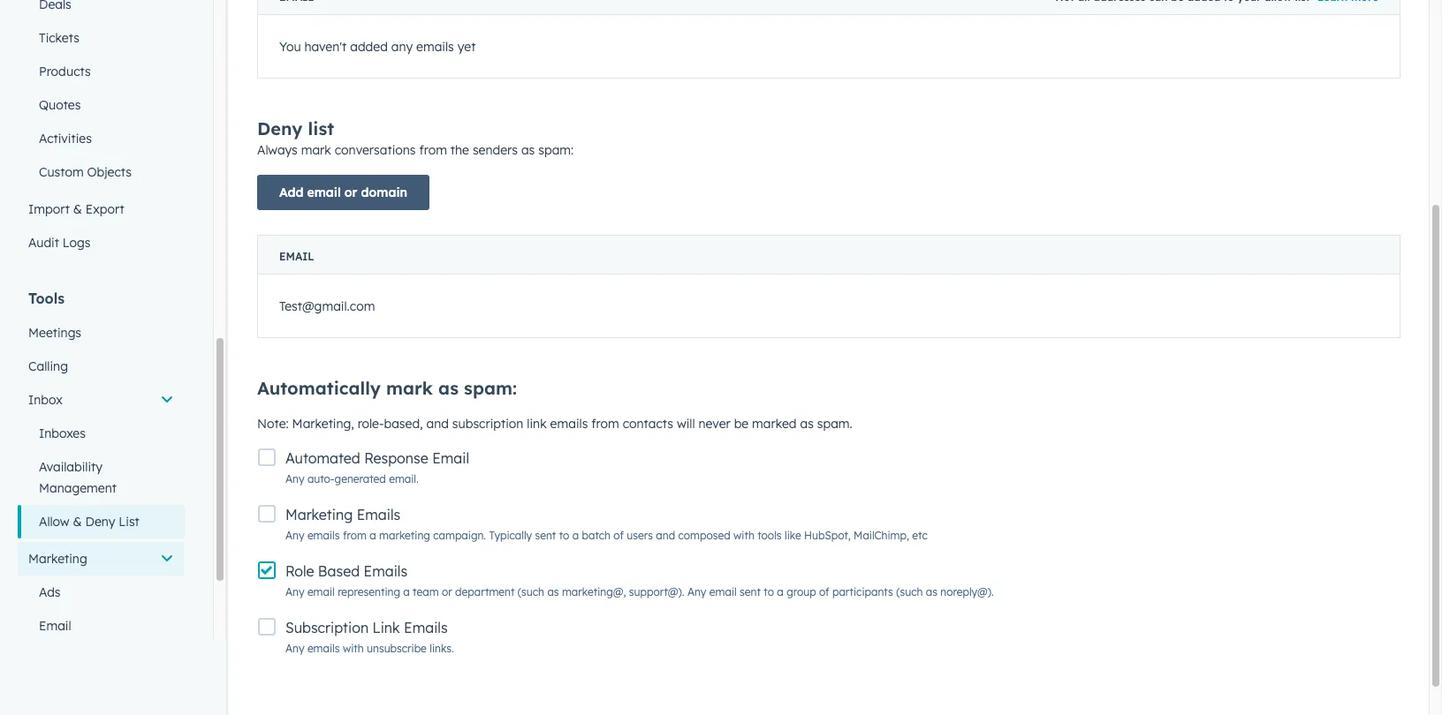Task type: describe. For each thing, give the bounding box(es) containing it.
any for automated response email
[[285, 473, 304, 486]]

1 vertical spatial sent
[[740, 586, 761, 599]]

team
[[413, 586, 439, 599]]

any for marketing emails
[[285, 529, 304, 543]]

& for allow
[[73, 514, 82, 530]]

mark inside deny list always mark conversations from the senders as spam:
[[301, 142, 331, 158]]

any
[[391, 38, 413, 54]]

email for add
[[307, 185, 341, 201]]

allow & deny list link
[[18, 505, 185, 539]]

deny inside deny list always mark conversations from the senders as spam:
[[257, 118, 303, 140]]

tickets
[[39, 30, 79, 46]]

emails for based
[[364, 563, 407, 581]]

participants
[[832, 586, 893, 599]]

subscription
[[452, 416, 524, 432]]

0 vertical spatial of
[[614, 529, 624, 543]]

or inside button
[[345, 185, 357, 201]]

0 horizontal spatial and
[[426, 416, 449, 432]]

generated
[[335, 473, 386, 486]]

note: marketing, role-based, and subscription link emails from contacts will never be marked as spam.
[[257, 416, 853, 432]]

always
[[257, 142, 298, 158]]

1 (such from the left
[[518, 586, 544, 599]]

as inside deny list always mark conversations from the senders as spam:
[[521, 142, 535, 158]]

will
[[677, 416, 695, 432]]

spam: inside deny list always mark conversations from the senders as spam:
[[538, 142, 574, 158]]

emails left yet
[[416, 38, 454, 54]]

inbox button
[[18, 384, 185, 417]]

tools
[[757, 529, 782, 543]]

import
[[28, 201, 70, 217]]

marked
[[752, 416, 797, 432]]

products link
[[18, 55, 185, 88]]

inbox
[[28, 392, 62, 408]]

be
[[734, 416, 749, 432]]

as left marketing@,
[[547, 586, 559, 599]]

custom
[[39, 164, 84, 180]]

role based emails
[[285, 563, 407, 581]]

quotes
[[39, 97, 81, 113]]

logs
[[63, 235, 90, 251]]

contacts
[[623, 416, 673, 432]]

ads link
[[18, 576, 185, 610]]

haven't
[[304, 38, 347, 54]]

email.
[[389, 473, 419, 486]]

based
[[318, 563, 360, 581]]

any emails from a marketing campaign. typically sent to a batch of users and composed with tools like hubspot, mailchimp, etc
[[285, 529, 928, 543]]

activities link
[[18, 122, 185, 156]]

calling
[[28, 359, 68, 375]]

1 vertical spatial email
[[432, 450, 469, 467]]

batch
[[582, 529, 611, 543]]

domain
[[361, 185, 407, 201]]

any for subscription link emails
[[285, 642, 304, 656]]

custom objects link
[[18, 156, 185, 189]]

mailchimp,
[[854, 529, 909, 543]]

from inside deny list always mark conversations from the senders as spam:
[[419, 142, 447, 158]]

audit
[[28, 235, 59, 251]]

conversations
[[335, 142, 416, 158]]

as left "spam."
[[800, 416, 814, 432]]

list
[[119, 514, 139, 530]]

marketing emails
[[285, 506, 400, 524]]

as up subscription
[[438, 377, 459, 399]]

marketing for marketing
[[28, 551, 87, 567]]

0 vertical spatial to
[[559, 529, 569, 543]]

any emails with unsubscribe links.
[[285, 642, 454, 656]]

department
[[455, 586, 515, 599]]

links.
[[430, 642, 454, 656]]

allow & deny list
[[39, 514, 139, 530]]

emails down subscription
[[307, 642, 340, 656]]

add
[[279, 185, 304, 201]]

auto-
[[307, 473, 335, 486]]

emails for link
[[404, 619, 448, 637]]

1 horizontal spatial and
[[656, 529, 675, 543]]

any right support@).
[[687, 586, 706, 599]]

a left team
[[403, 586, 410, 599]]

allow
[[39, 514, 69, 530]]

hubspot,
[[804, 529, 851, 543]]

subscription link emails
[[285, 619, 448, 637]]

noreply@).
[[941, 586, 994, 599]]

test@gmail.com
[[279, 298, 375, 314]]

tickets link
[[18, 21, 185, 55]]

automatically
[[257, 377, 381, 399]]

meetings
[[28, 325, 81, 341]]

yet
[[458, 38, 476, 54]]

you haven't added any emails yet
[[279, 38, 476, 54]]

1 horizontal spatial of
[[819, 586, 829, 599]]

email link
[[18, 610, 185, 643]]

etc
[[912, 529, 928, 543]]

marketing button
[[18, 543, 185, 576]]

role
[[285, 563, 314, 581]]

marketing for marketing emails
[[285, 506, 353, 524]]

representing
[[338, 586, 400, 599]]

a left the batch
[[572, 529, 579, 543]]

email inside tools element
[[39, 619, 71, 634]]

note:
[[257, 416, 289, 432]]

campaign.
[[433, 529, 486, 543]]



Task type: vqa. For each thing, say whether or not it's contained in the screenshot.
8th Set from the bottom
no



Task type: locate. For each thing, give the bounding box(es) containing it.
as
[[521, 142, 535, 158], [438, 377, 459, 399], [800, 416, 814, 432], [547, 586, 559, 599], [926, 586, 938, 599]]

composed
[[678, 529, 731, 543]]

1 vertical spatial of
[[819, 586, 829, 599]]

deny up always
[[257, 118, 303, 140]]

link
[[373, 619, 400, 637]]

as right senders at left
[[521, 142, 535, 158]]

or left domain
[[345, 185, 357, 201]]

0 horizontal spatial mark
[[301, 142, 331, 158]]

spam:
[[538, 142, 574, 158], [464, 377, 517, 399]]

email right add
[[307, 185, 341, 201]]

spam: right senders at left
[[538, 142, 574, 158]]

2 vertical spatial email
[[39, 619, 71, 634]]

any left auto-
[[285, 473, 304, 486]]

0 horizontal spatial sent
[[535, 529, 556, 543]]

spam: up subscription
[[464, 377, 517, 399]]

1 horizontal spatial deny
[[257, 118, 303, 140]]

0 vertical spatial sent
[[535, 529, 556, 543]]

1 vertical spatial and
[[656, 529, 675, 543]]

from down marketing emails
[[343, 529, 367, 543]]

(such right participants
[[896, 586, 923, 599]]

and right based,
[[426, 416, 449, 432]]

1 horizontal spatial mark
[[386, 377, 433, 399]]

email for any
[[307, 586, 335, 599]]

1 horizontal spatial spam:
[[538, 142, 574, 158]]

1 vertical spatial marketing
[[28, 551, 87, 567]]

import & export link
[[18, 193, 185, 226]]

subscription
[[285, 619, 369, 637]]

marketing inside button
[[28, 551, 87, 567]]

& for import
[[73, 201, 82, 217]]

marketing down auto-
[[285, 506, 353, 524]]

management
[[39, 481, 117, 497]]

deny left list
[[85, 514, 115, 530]]

ads
[[39, 585, 61, 601]]

response
[[364, 450, 428, 467]]

calling link
[[18, 350, 185, 384]]

inboxes link
[[18, 417, 185, 451]]

1 horizontal spatial (such
[[896, 586, 923, 599]]

1 vertical spatial from
[[591, 416, 619, 432]]

automated response email
[[285, 450, 469, 467]]

1 & from the top
[[73, 201, 82, 217]]

to
[[559, 529, 569, 543], [764, 586, 774, 599]]

any email representing a team or department (such as marketing@, support@). any email sent to a group of participants (such as noreply@).
[[285, 586, 994, 599]]

& left export
[[73, 201, 82, 217]]

automated
[[285, 450, 360, 467]]

emails
[[416, 38, 454, 54], [550, 416, 588, 432], [307, 529, 340, 543], [307, 642, 340, 656]]

1 vertical spatial with
[[343, 642, 364, 656]]

0 vertical spatial deny
[[257, 118, 303, 140]]

with left tools
[[734, 529, 755, 543]]

availability management
[[39, 460, 117, 497]]

deny
[[257, 118, 303, 140], [85, 514, 115, 530]]

custom objects
[[39, 164, 132, 180]]

marketing up ads
[[28, 551, 87, 567]]

1 horizontal spatial marketing
[[285, 506, 353, 524]]

1 vertical spatial &
[[73, 514, 82, 530]]

email down composed
[[709, 586, 737, 599]]

1 horizontal spatial or
[[442, 586, 452, 599]]

1 horizontal spatial sent
[[740, 586, 761, 599]]

from left contacts
[[591, 416, 619, 432]]

2 horizontal spatial email
[[432, 450, 469, 467]]

with down subscription link emails
[[343, 642, 364, 656]]

typically
[[489, 529, 532, 543]]

0 vertical spatial &
[[73, 201, 82, 217]]

(such right department
[[518, 586, 544, 599]]

users
[[627, 529, 653, 543]]

of left the users
[[614, 529, 624, 543]]

mark
[[301, 142, 331, 158], [386, 377, 433, 399]]

any up role
[[285, 529, 304, 543]]

0 horizontal spatial (such
[[518, 586, 544, 599]]

marketing,
[[292, 416, 354, 432]]

import & export
[[28, 201, 124, 217]]

emails up the links.
[[404, 619, 448, 637]]

deny inside tools element
[[85, 514, 115, 530]]

tools
[[28, 290, 65, 308]]

email down the based
[[307, 586, 335, 599]]

2 horizontal spatial from
[[591, 416, 619, 432]]

added
[[350, 38, 388, 54]]

emails up marketing
[[357, 506, 400, 524]]

as left noreply@).
[[926, 586, 938, 599]]

based,
[[384, 416, 423, 432]]

emails right link
[[550, 416, 588, 432]]

emails up representing at the bottom of the page
[[364, 563, 407, 581]]

support@).
[[629, 586, 684, 599]]

1 horizontal spatial from
[[419, 142, 447, 158]]

1 horizontal spatial to
[[764, 586, 774, 599]]

0 horizontal spatial with
[[343, 642, 364, 656]]

email up test@gmail.com
[[279, 250, 314, 263]]

deny list always mark conversations from the senders as spam:
[[257, 118, 574, 158]]

mark down list
[[301, 142, 331, 158]]

1 horizontal spatial with
[[734, 529, 755, 543]]

0 vertical spatial and
[[426, 416, 449, 432]]

tools element
[[18, 289, 185, 716]]

sent left group
[[740, 586, 761, 599]]

2 vertical spatial from
[[343, 529, 367, 543]]

never
[[699, 416, 731, 432]]

and right the users
[[656, 529, 675, 543]]

and
[[426, 416, 449, 432], [656, 529, 675, 543]]

1 vertical spatial or
[[442, 586, 452, 599]]

any auto-generated email.
[[285, 473, 419, 486]]

like
[[785, 529, 801, 543]]

add email or domain
[[279, 185, 407, 201]]

&
[[73, 201, 82, 217], [73, 514, 82, 530]]

availability management link
[[18, 451, 185, 505]]

0 horizontal spatial spam:
[[464, 377, 517, 399]]

emails down marketing emails
[[307, 529, 340, 543]]

0 vertical spatial spam:
[[538, 142, 574, 158]]

0 horizontal spatial email
[[39, 619, 71, 634]]

products
[[39, 64, 91, 80]]

& inside tools element
[[73, 514, 82, 530]]

0 vertical spatial or
[[345, 185, 357, 201]]

spam.
[[817, 416, 853, 432]]

audit logs
[[28, 235, 90, 251]]

email down ads
[[39, 619, 71, 634]]

0 horizontal spatial marketing
[[28, 551, 87, 567]]

any for role based emails
[[285, 586, 304, 599]]

0 horizontal spatial from
[[343, 529, 367, 543]]

& right allow
[[73, 514, 82, 530]]

1 vertical spatial spam:
[[464, 377, 517, 399]]

add email or domain button
[[257, 175, 430, 210]]

sent right typically at left bottom
[[535, 529, 556, 543]]

0 vertical spatial mark
[[301, 142, 331, 158]]

quotes link
[[18, 88, 185, 122]]

audit logs link
[[18, 226, 185, 260]]

marketing
[[379, 529, 430, 543]]

0 vertical spatial emails
[[357, 506, 400, 524]]

0 horizontal spatial to
[[559, 529, 569, 543]]

automatically mark as spam:
[[257, 377, 517, 399]]

1 horizontal spatial email
[[279, 250, 314, 263]]

(such
[[518, 586, 544, 599], [896, 586, 923, 599]]

0 vertical spatial email
[[279, 250, 314, 263]]

export
[[85, 201, 124, 217]]

marketing@,
[[562, 586, 626, 599]]

list
[[308, 118, 334, 140]]

or right team
[[442, 586, 452, 599]]

email inside button
[[307, 185, 341, 201]]

mark up based,
[[386, 377, 433, 399]]

you
[[279, 38, 301, 54]]

to left the batch
[[559, 529, 569, 543]]

a left group
[[777, 586, 784, 599]]

unsubscribe
[[367, 642, 427, 656]]

0 horizontal spatial of
[[614, 529, 624, 543]]

meetings link
[[18, 316, 185, 350]]

activities
[[39, 131, 92, 147]]

0 horizontal spatial deny
[[85, 514, 115, 530]]

1 vertical spatial emails
[[364, 563, 407, 581]]

the
[[451, 142, 469, 158]]

2 (such from the left
[[896, 586, 923, 599]]

0 vertical spatial marketing
[[285, 506, 353, 524]]

1 vertical spatial to
[[764, 586, 774, 599]]

marketing
[[285, 506, 353, 524], [28, 551, 87, 567]]

or
[[345, 185, 357, 201], [442, 586, 452, 599]]

1 vertical spatial mark
[[386, 377, 433, 399]]

any down subscription
[[285, 642, 304, 656]]

any down role
[[285, 586, 304, 599]]

link
[[527, 416, 547, 432]]

a left marketing
[[370, 529, 376, 543]]

from left the
[[419, 142, 447, 158]]

group
[[787, 586, 816, 599]]

0 vertical spatial from
[[419, 142, 447, 158]]

of right group
[[819, 586, 829, 599]]

senders
[[473, 142, 518, 158]]

2 & from the top
[[73, 514, 82, 530]]

1 vertical spatial deny
[[85, 514, 115, 530]]

2 vertical spatial emails
[[404, 619, 448, 637]]

inboxes
[[39, 426, 86, 442]]

0 vertical spatial with
[[734, 529, 755, 543]]

email down subscription
[[432, 450, 469, 467]]

email
[[307, 185, 341, 201], [307, 586, 335, 599], [709, 586, 737, 599]]

availability
[[39, 460, 103, 475]]

to left group
[[764, 586, 774, 599]]

0 horizontal spatial or
[[345, 185, 357, 201]]



